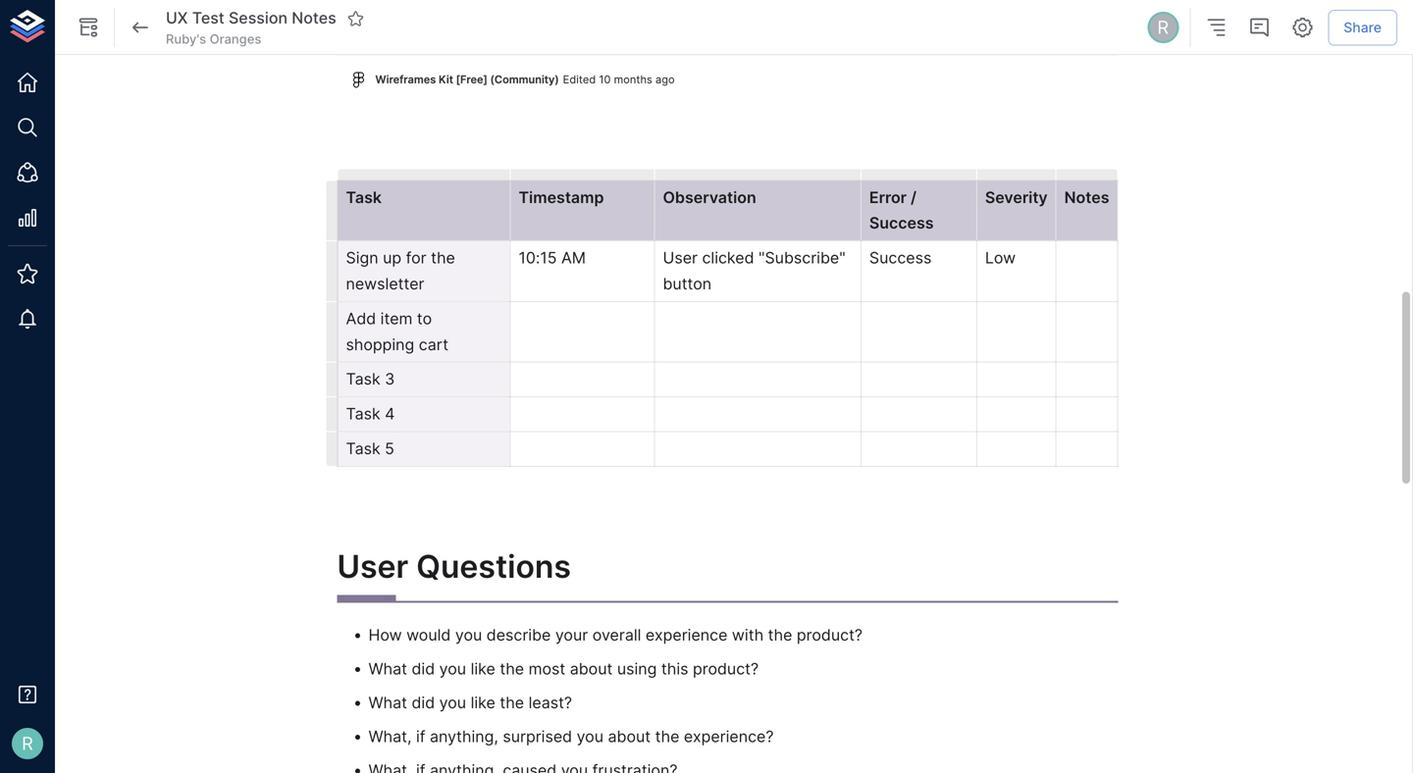 Task type: locate. For each thing, give the bounding box(es) containing it.
product?
[[797, 626, 863, 645], [693, 660, 759, 679]]

0 horizontal spatial user
[[337, 548, 409, 585]]

least?
[[529, 694, 572, 713]]

success down error / success
[[870, 248, 932, 268]]

1 vertical spatial product?
[[693, 660, 759, 679]]

3 task from the top
[[346, 405, 381, 424]]

the right with
[[768, 626, 793, 645]]

0 horizontal spatial r
[[22, 733, 33, 755]]

like for least?
[[471, 694, 496, 713]]

4 task from the top
[[346, 439, 381, 458]]

1 horizontal spatial user
[[663, 248, 698, 268]]

user up the "how"
[[337, 548, 409, 585]]

1 vertical spatial notes
[[1065, 188, 1110, 207]]

1 vertical spatial success
[[870, 248, 932, 268]]

sign up for the newsletter
[[346, 248, 460, 294]]

1 horizontal spatial r
[[1158, 17, 1169, 38]]

1 did from the top
[[412, 660, 435, 679]]

2 what from the top
[[369, 694, 407, 713]]

you up the what did you like the least?
[[439, 660, 466, 679]]

for
[[406, 248, 427, 268]]

questions
[[416, 548, 571, 585]]

what,
[[369, 727, 412, 747]]

0 horizontal spatial product?
[[693, 660, 759, 679]]

3
[[385, 370, 395, 389]]

task
[[346, 188, 382, 207], [346, 370, 381, 389], [346, 405, 381, 424], [346, 439, 381, 458]]

0 vertical spatial r
[[1158, 17, 1169, 38]]

what
[[369, 660, 407, 679], [369, 694, 407, 713]]

0 vertical spatial like
[[471, 660, 496, 679]]

comments image
[[1248, 16, 1272, 39]]

0 vertical spatial success
[[870, 214, 934, 233]]

task 5
[[346, 439, 395, 458]]

r button
[[1145, 9, 1182, 46], [6, 723, 49, 766]]

error
[[870, 188, 907, 207]]

0 vertical spatial r button
[[1145, 9, 1182, 46]]

task up sign
[[346, 188, 382, 207]]

observation
[[663, 188, 757, 207]]

1 like from the top
[[471, 660, 496, 679]]

notes left favorite image
[[292, 9, 336, 28]]

what for what did you like the most about using this product?
[[369, 660, 407, 679]]

1 vertical spatial about
[[608, 727, 651, 747]]

ux
[[166, 9, 188, 28]]

severity
[[985, 188, 1048, 207]]

5
[[385, 439, 395, 458]]

you for how would you describe your overall experience with the product?
[[455, 626, 482, 645]]

r
[[1158, 17, 1169, 38], [22, 733, 33, 755]]

0 vertical spatial product?
[[797, 626, 863, 645]]

did
[[412, 660, 435, 679], [412, 694, 435, 713]]

10:15 am
[[519, 248, 586, 268]]

success
[[870, 214, 934, 233], [870, 248, 932, 268]]

about
[[570, 660, 613, 679], [608, 727, 651, 747]]

ruby's oranges link
[[166, 30, 261, 48]]

did down would at the bottom left
[[412, 660, 435, 679]]

1 vertical spatial did
[[412, 694, 435, 713]]

anything,
[[430, 727, 499, 747]]

did for what did you like the most about using this product?
[[412, 660, 435, 679]]

0 vertical spatial about
[[570, 660, 613, 679]]

user for user clicked "subscribe" button
[[663, 248, 698, 268]]

2 task from the top
[[346, 370, 381, 389]]

user inside 'user clicked "subscribe" button'
[[663, 248, 698, 268]]

the left the least?
[[500, 694, 524, 713]]

button
[[663, 274, 712, 294]]

the right for
[[431, 248, 455, 268]]

0 horizontal spatial notes
[[292, 9, 336, 28]]

you
[[455, 626, 482, 645], [439, 660, 466, 679], [439, 694, 466, 713], [577, 727, 604, 747]]

task 3
[[346, 370, 395, 389]]

1 vertical spatial r
[[22, 733, 33, 755]]

about down using
[[608, 727, 651, 747]]

task for task 5
[[346, 439, 381, 458]]

error / success
[[870, 188, 934, 233]]

show wiki image
[[77, 16, 100, 39]]

like
[[471, 660, 496, 679], [471, 694, 496, 713]]

product? for what did you like the most about using this product?
[[693, 660, 759, 679]]

you right would at the bottom left
[[455, 626, 482, 645]]

ruby's oranges
[[166, 31, 261, 47]]

task left 3
[[346, 370, 381, 389]]

notes right severity
[[1065, 188, 1110, 207]]

the
[[431, 248, 455, 268], [768, 626, 793, 645], [500, 660, 524, 679], [500, 694, 524, 713], [655, 727, 680, 747]]

1 horizontal spatial notes
[[1065, 188, 1110, 207]]

task left 4
[[346, 405, 381, 424]]

1 task from the top
[[346, 188, 382, 207]]

notes
[[292, 9, 336, 28], [1065, 188, 1110, 207]]

0 horizontal spatial r button
[[6, 723, 49, 766]]

2 success from the top
[[870, 248, 932, 268]]

you right surprised
[[577, 727, 604, 747]]

1 what from the top
[[369, 660, 407, 679]]

2 did from the top
[[412, 694, 435, 713]]

1 horizontal spatial product?
[[797, 626, 863, 645]]

1 vertical spatial like
[[471, 694, 496, 713]]

about down your
[[570, 660, 613, 679]]

0 vertical spatial user
[[663, 248, 698, 268]]

product? right with
[[797, 626, 863, 645]]

your
[[556, 626, 588, 645]]

clicked
[[702, 248, 754, 268]]

did up if at left bottom
[[412, 694, 435, 713]]

what down the "how"
[[369, 660, 407, 679]]

like up "anything,"
[[471, 694, 496, 713]]

task left '5'
[[346, 439, 381, 458]]

how
[[369, 626, 402, 645]]

success down /
[[870, 214, 934, 233]]

user up "button"
[[663, 248, 698, 268]]

what for what did you like the least?
[[369, 694, 407, 713]]

how would you describe your overall experience with the product?
[[369, 626, 863, 645]]

like up the what did you like the least?
[[471, 660, 496, 679]]

this
[[662, 660, 689, 679]]

user
[[663, 248, 698, 268], [337, 548, 409, 585]]

0 vertical spatial did
[[412, 660, 435, 679]]

product? down with
[[693, 660, 759, 679]]

what up what, on the bottom left of the page
[[369, 694, 407, 713]]

2 like from the top
[[471, 694, 496, 713]]

favorite image
[[347, 10, 365, 27]]

ux test session notes
[[166, 9, 336, 28]]

you up "anything,"
[[439, 694, 466, 713]]

what did you like the least?
[[369, 694, 572, 713]]

1 vertical spatial what
[[369, 694, 407, 713]]

1 vertical spatial user
[[337, 548, 409, 585]]

settings image
[[1291, 16, 1315, 39]]

item
[[381, 309, 413, 328]]

0 vertical spatial what
[[369, 660, 407, 679]]



Task type: vqa. For each thing, say whether or not it's contained in the screenshot.
left Brand
no



Task type: describe. For each thing, give the bounding box(es) containing it.
experience
[[646, 626, 728, 645]]

to
[[417, 309, 432, 328]]

session
[[229, 9, 288, 28]]

user for user questions
[[337, 548, 409, 585]]

table of contents image
[[1205, 16, 1228, 39]]

share button
[[1329, 10, 1398, 45]]

0 vertical spatial notes
[[292, 9, 336, 28]]

am
[[562, 248, 586, 268]]

the down the describe
[[500, 660, 524, 679]]

if
[[416, 727, 426, 747]]

test
[[192, 9, 225, 28]]

up
[[383, 248, 402, 268]]

low
[[985, 248, 1016, 268]]

1 vertical spatial r button
[[6, 723, 49, 766]]

shopping
[[346, 335, 415, 354]]

timestamp
[[519, 188, 604, 207]]

did for what did you like the least?
[[412, 694, 435, 713]]

what did you like the most about using this product?
[[369, 660, 759, 679]]

overall
[[593, 626, 642, 645]]

you for what did you like the least?
[[439, 694, 466, 713]]

task for task 4
[[346, 405, 381, 424]]

describe
[[487, 626, 551, 645]]

sign
[[346, 248, 379, 268]]

product? for how would you describe your overall experience with the product?
[[797, 626, 863, 645]]

1 horizontal spatial r button
[[1145, 9, 1182, 46]]

add item to shopping cart
[[346, 309, 449, 354]]

ruby's
[[166, 31, 206, 47]]

the left "experience?"
[[655, 727, 680, 747]]

user questions
[[337, 548, 571, 585]]

the inside the sign up for the newsletter
[[431, 248, 455, 268]]

share
[[1344, 19, 1382, 36]]

/
[[911, 188, 917, 207]]

what, if anything, surprised you about the experience?
[[369, 727, 774, 747]]

10:15
[[519, 248, 557, 268]]

task for task
[[346, 188, 382, 207]]

cart
[[419, 335, 449, 354]]

task for task 3
[[346, 370, 381, 389]]

1 success from the top
[[870, 214, 934, 233]]

experience?
[[684, 727, 774, 747]]

"subscribe"
[[759, 248, 846, 268]]

like for most
[[471, 660, 496, 679]]

task 4
[[346, 405, 395, 424]]

with
[[732, 626, 764, 645]]

add
[[346, 309, 376, 328]]

you for what did you like the most about using this product?
[[439, 660, 466, 679]]

would
[[407, 626, 451, 645]]

oranges
[[210, 31, 261, 47]]

go back image
[[129, 16, 152, 39]]

most
[[529, 660, 566, 679]]

user clicked "subscribe" button
[[663, 248, 850, 294]]

surprised
[[503, 727, 572, 747]]

newsletter
[[346, 274, 425, 294]]

using
[[617, 660, 657, 679]]

4
[[385, 405, 395, 424]]



